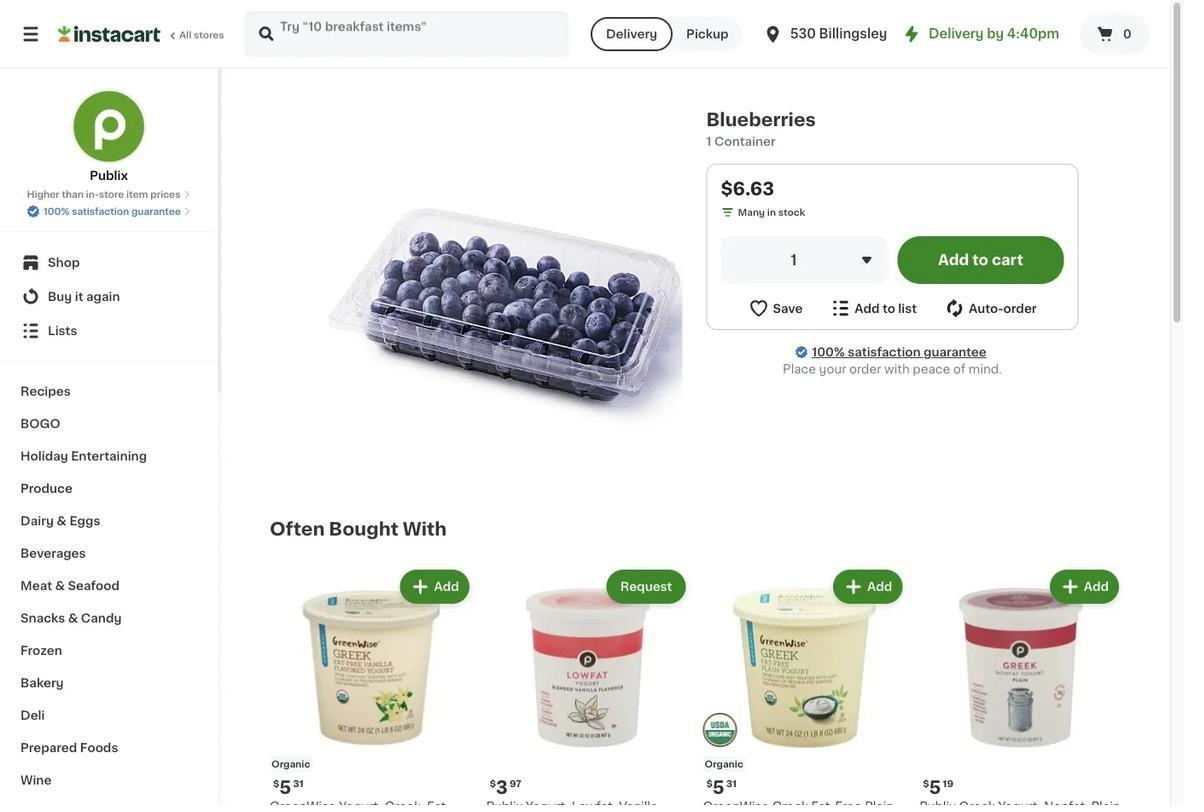 Task type: describe. For each thing, give the bounding box(es) containing it.
it
[[75, 291, 83, 303]]

all stores
[[179, 30, 224, 40]]

beverages
[[20, 548, 86, 560]]

delivery by 4:40pm link
[[902, 24, 1059, 44]]

bakery
[[20, 678, 64, 690]]

often
[[270, 520, 325, 538]]

with
[[885, 364, 910, 376]]

Search field
[[246, 12, 567, 56]]

$ for fourth "product" group from left
[[923, 780, 929, 789]]

100% inside '100% satisfaction guarantee' button
[[44, 207, 70, 216]]

item badge image
[[703, 714, 737, 748]]

add to cart
[[938, 253, 1024, 268]]

add to cart button
[[898, 236, 1064, 284]]

$ for "product" group containing 3
[[490, 780, 496, 789]]

4 product group from the left
[[920, 567, 1123, 806]]

$ for 2nd "product" group from the right
[[706, 780, 713, 789]]

100% satisfaction guarantee button
[[27, 201, 191, 219]]

auto-
[[969, 303, 1004, 315]]

$ 3 97
[[490, 779, 522, 797]]

530 billingsley road button
[[763, 10, 925, 58]]

buy it again
[[48, 291, 120, 303]]

add to list button
[[830, 298, 917, 319]]

billingsley
[[819, 28, 887, 40]]

530
[[790, 28, 816, 40]]

place your order with peace of mind.
[[783, 364, 1002, 376]]

1 horizontal spatial satisfaction
[[848, 347, 921, 359]]

meat
[[20, 581, 52, 592]]

seafood
[[68, 581, 120, 592]]

beverages link
[[10, 538, 207, 570]]

bogo
[[20, 418, 60, 430]]

store
[[99, 190, 124, 199]]

0 button
[[1080, 14, 1150, 55]]

prepared
[[20, 743, 77, 755]]

container
[[714, 136, 776, 148]]

1 inside field
[[791, 253, 797, 268]]

& for dairy
[[57, 516, 67, 528]]

3 product group from the left
[[703, 567, 906, 806]]

of
[[953, 364, 966, 376]]

blueberries image
[[327, 123, 683, 478]]

prepared foods
[[20, 743, 118, 755]]

higher
[[27, 190, 59, 199]]

mind.
[[969, 364, 1002, 376]]

0
[[1123, 28, 1132, 40]]

recipes
[[20, 386, 71, 398]]

auto-order
[[969, 303, 1037, 315]]

1 vertical spatial 100% satisfaction guarantee
[[812, 347, 987, 359]]

add inside "button"
[[855, 303, 880, 315]]

candy
[[81, 613, 122, 625]]

eggs
[[69, 516, 100, 528]]

add for 2nd "product" group from the right
[[867, 581, 892, 593]]

snacks & candy
[[20, 613, 122, 625]]

your
[[819, 364, 846, 376]]

buy it again link
[[10, 280, 207, 314]]

530 billingsley road
[[790, 28, 925, 40]]

holiday entertaining link
[[10, 441, 207, 473]]

add to list
[[855, 303, 917, 315]]

bakery link
[[10, 668, 207, 700]]

holiday entertaining
[[20, 451, 147, 463]]

snacks & candy link
[[10, 603, 207, 635]]

19
[[943, 780, 954, 789]]

prepared foods link
[[10, 733, 207, 765]]

many in stock
[[738, 208, 805, 217]]

all
[[179, 30, 191, 40]]

often bought with
[[270, 520, 447, 538]]

publix
[[90, 170, 128, 182]]

delivery for delivery
[[606, 28, 657, 40]]

1 5 from the left
[[279, 779, 291, 797]]

$6.63
[[721, 180, 774, 198]]

cart
[[992, 253, 1024, 268]]

peace
[[913, 364, 950, 376]]

to for list
[[883, 303, 896, 315]]

again
[[86, 291, 120, 303]]

stores
[[194, 30, 224, 40]]

wine link
[[10, 765, 207, 797]]

delivery for delivery by 4:40pm
[[929, 28, 984, 40]]

save button
[[748, 298, 803, 319]]

produce link
[[10, 473, 207, 505]]

by
[[987, 28, 1004, 40]]

snacks
[[20, 613, 65, 625]]

product group containing 3
[[486, 567, 689, 806]]

holiday
[[20, 451, 68, 463]]

higher than in-store item prices link
[[27, 188, 191, 201]]

deli link
[[10, 700, 207, 733]]

blueberries
[[706, 111, 816, 128]]

buy
[[48, 291, 72, 303]]

prices
[[150, 190, 181, 199]]

meat & seafood
[[20, 581, 120, 592]]

request button
[[608, 572, 684, 603]]

item
[[126, 190, 148, 199]]

shop
[[48, 257, 80, 269]]

list
[[898, 303, 917, 315]]

wine
[[20, 775, 52, 787]]

to for cart
[[973, 253, 989, 268]]



Task type: vqa. For each thing, say whether or not it's contained in the screenshot.
2nd Organic
yes



Task type: locate. For each thing, give the bounding box(es) containing it.
1 horizontal spatial 100%
[[812, 347, 845, 359]]

to
[[973, 253, 989, 268], [883, 303, 896, 315]]

1 horizontal spatial order
[[1004, 303, 1037, 315]]

0 vertical spatial order
[[1004, 303, 1037, 315]]

1 31 from the left
[[293, 780, 303, 789]]

to left 'list'
[[883, 303, 896, 315]]

delivery left "by" at right top
[[929, 28, 984, 40]]

3
[[496, 779, 508, 797]]

higher than in-store item prices
[[27, 190, 181, 199]]

to inside "button"
[[883, 303, 896, 315]]

& for snacks
[[68, 613, 78, 625]]

& left eggs
[[57, 516, 67, 528]]

add button
[[402, 572, 468, 603], [835, 572, 901, 603], [1052, 572, 1118, 603]]

0 horizontal spatial delivery
[[606, 28, 657, 40]]

1 vertical spatial satisfaction
[[848, 347, 921, 359]]

with
[[403, 520, 447, 538]]

save
[[773, 303, 803, 315]]

0 horizontal spatial guarantee
[[131, 207, 181, 216]]

0 horizontal spatial to
[[883, 303, 896, 315]]

auto-order button
[[944, 298, 1037, 319]]

delivery by 4:40pm
[[929, 28, 1059, 40]]

1 horizontal spatial delivery
[[929, 28, 984, 40]]

guarantee down prices
[[131, 207, 181, 216]]

lists
[[48, 325, 77, 337]]

order inside 'button'
[[1004, 303, 1037, 315]]

& inside meat & seafood link
[[55, 581, 65, 592]]

0 horizontal spatial 1
[[706, 136, 712, 148]]

instacart logo image
[[58, 24, 161, 44]]

0 horizontal spatial organic
[[271, 760, 310, 769]]

97
[[510, 780, 522, 789]]

1 horizontal spatial 5
[[713, 779, 725, 797]]

entertaining
[[71, 451, 147, 463]]

0 vertical spatial to
[[973, 253, 989, 268]]

31
[[293, 780, 303, 789], [726, 780, 737, 789]]

produce
[[20, 483, 73, 495]]

add for fourth "product" group from right
[[434, 581, 459, 593]]

recipes link
[[10, 376, 207, 408]]

1 horizontal spatial to
[[973, 253, 989, 268]]

1 field
[[721, 236, 887, 284]]

frozen
[[20, 645, 62, 657]]

$ inside $ 3 97
[[490, 780, 496, 789]]

100%
[[44, 207, 70, 216], [812, 347, 845, 359]]

0 horizontal spatial 100% satisfaction guarantee
[[44, 207, 181, 216]]

0 vertical spatial 100% satisfaction guarantee
[[44, 207, 181, 216]]

0 vertical spatial 100%
[[44, 207, 70, 216]]

in
[[767, 208, 776, 217]]

order left with
[[849, 364, 881, 376]]

0 horizontal spatial add button
[[402, 572, 468, 603]]

1 vertical spatial order
[[849, 364, 881, 376]]

to inside button
[[973, 253, 989, 268]]

1 horizontal spatial organic
[[705, 760, 744, 769]]

1 inside blueberries 1 container
[[706, 136, 712, 148]]

3 $ from the left
[[706, 780, 713, 789]]

100% satisfaction guarantee up with
[[812, 347, 987, 359]]

2 horizontal spatial 5
[[929, 779, 941, 797]]

blueberries 1 container
[[706, 111, 816, 148]]

guarantee inside button
[[131, 207, 181, 216]]

1 vertical spatial 1
[[791, 253, 797, 268]]

1 horizontal spatial $ 5 31
[[706, 779, 737, 797]]

foods
[[80, 743, 118, 755]]

place
[[783, 364, 816, 376]]

request
[[620, 581, 672, 593]]

road
[[890, 28, 925, 40]]

delivery button
[[591, 17, 673, 51]]

to left cart
[[973, 253, 989, 268]]

dairy & eggs link
[[10, 505, 207, 538]]

$ inside the $ 5 19
[[923, 780, 929, 789]]

1 $ 5 31 from the left
[[273, 779, 303, 797]]

3 5 from the left
[[929, 779, 941, 797]]

2 vertical spatial &
[[68, 613, 78, 625]]

1 product group from the left
[[270, 567, 473, 806]]

bogo link
[[10, 408, 207, 441]]

in-
[[86, 190, 99, 199]]

delivery
[[929, 28, 984, 40], [606, 28, 657, 40]]

stock
[[778, 208, 805, 217]]

satisfaction up place your order with peace of mind. at the right top of the page
[[848, 347, 921, 359]]

add button for 2nd "product" group from the right
[[835, 572, 901, 603]]

2 5 from the left
[[713, 779, 725, 797]]

2 $ from the left
[[490, 780, 496, 789]]

0 horizontal spatial 31
[[293, 780, 303, 789]]

2 31 from the left
[[726, 780, 737, 789]]

$ 5 31 for 2nd "product" group from the right
[[706, 779, 737, 797]]

5
[[279, 779, 291, 797], [713, 779, 725, 797], [929, 779, 941, 797]]

& right meat
[[55, 581, 65, 592]]

add inside button
[[938, 253, 969, 268]]

1 add button from the left
[[402, 572, 468, 603]]

lists link
[[10, 314, 207, 348]]

0 horizontal spatial satisfaction
[[72, 207, 129, 216]]

$ for fourth "product" group from right
[[273, 780, 279, 789]]

frozen link
[[10, 635, 207, 668]]

0 vertical spatial guarantee
[[131, 207, 181, 216]]

$ 5 31
[[273, 779, 303, 797], [706, 779, 737, 797]]

1 vertical spatial &
[[55, 581, 65, 592]]

1 horizontal spatial 1
[[791, 253, 797, 268]]

add button for fourth "product" group from left
[[1052, 572, 1118, 603]]

100% up the your
[[812, 347, 845, 359]]

1
[[706, 136, 712, 148], [791, 253, 797, 268]]

guarantee up of
[[924, 347, 987, 359]]

0 horizontal spatial order
[[849, 364, 881, 376]]

100% satisfaction guarantee link
[[812, 344, 987, 361]]

1 down "stock"
[[791, 253, 797, 268]]

0 vertical spatial 1
[[706, 136, 712, 148]]

0 vertical spatial satisfaction
[[72, 207, 129, 216]]

100% inside 100% satisfaction guarantee link
[[812, 347, 845, 359]]

100% down higher
[[44, 207, 70, 216]]

& left candy
[[68, 613, 78, 625]]

bought
[[329, 520, 399, 538]]

2 $ 5 31 from the left
[[706, 779, 737, 797]]

$
[[273, 780, 279, 789], [490, 780, 496, 789], [706, 780, 713, 789], [923, 780, 929, 789]]

1 vertical spatial to
[[883, 303, 896, 315]]

publix link
[[71, 89, 146, 184]]

2 organic from the left
[[705, 760, 744, 769]]

1 horizontal spatial 31
[[726, 780, 737, 789]]

publix logo image
[[71, 89, 146, 164]]

delivery inside button
[[606, 28, 657, 40]]

delivery left pickup
[[606, 28, 657, 40]]

1 horizontal spatial guarantee
[[924, 347, 987, 359]]

shop link
[[10, 246, 207, 280]]

product group
[[270, 567, 473, 806], [486, 567, 689, 806], [703, 567, 906, 806], [920, 567, 1123, 806]]

0 horizontal spatial $ 5 31
[[273, 779, 303, 797]]

2 horizontal spatial add button
[[1052, 572, 1118, 603]]

2 add button from the left
[[835, 572, 901, 603]]

2 product group from the left
[[486, 567, 689, 806]]

1 vertical spatial guarantee
[[924, 347, 987, 359]]

satisfaction
[[72, 207, 129, 216], [848, 347, 921, 359]]

1 horizontal spatial 100% satisfaction guarantee
[[812, 347, 987, 359]]

than
[[62, 190, 84, 199]]

dairy
[[20, 516, 54, 528]]

&
[[57, 516, 67, 528], [55, 581, 65, 592], [68, 613, 78, 625]]

$ 5 19
[[923, 779, 954, 797]]

& inside dairy & eggs link
[[57, 516, 67, 528]]

add for fourth "product" group from left
[[1084, 581, 1109, 593]]

4 $ from the left
[[923, 780, 929, 789]]

100% satisfaction guarantee inside button
[[44, 207, 181, 216]]

add button for fourth "product" group from right
[[402, 572, 468, 603]]

dairy & eggs
[[20, 516, 100, 528]]

0 vertical spatial &
[[57, 516, 67, 528]]

100% satisfaction guarantee down store
[[44, 207, 181, 216]]

satisfaction inside button
[[72, 207, 129, 216]]

1 horizontal spatial add button
[[835, 572, 901, 603]]

None search field
[[244, 10, 569, 58]]

pickup button
[[673, 17, 742, 51]]

0 horizontal spatial 5
[[279, 779, 291, 797]]

3 add button from the left
[[1052, 572, 1118, 603]]

deli
[[20, 710, 45, 722]]

1 vertical spatial 100%
[[812, 347, 845, 359]]

& inside "snacks & candy" link
[[68, 613, 78, 625]]

1 left container
[[706, 136, 712, 148]]

0 horizontal spatial 100%
[[44, 207, 70, 216]]

1 $ from the left
[[273, 780, 279, 789]]

& for meat
[[55, 581, 65, 592]]

many
[[738, 208, 765, 217]]

order down cart
[[1004, 303, 1037, 315]]

satisfaction down higher than in-store item prices
[[72, 207, 129, 216]]

all stores link
[[58, 10, 225, 58]]

add
[[938, 253, 969, 268], [855, 303, 880, 315], [434, 581, 459, 593], [867, 581, 892, 593], [1084, 581, 1109, 593]]

service type group
[[591, 17, 742, 51]]

4:40pm
[[1007, 28, 1059, 40]]

$ 5 31 for fourth "product" group from right
[[273, 779, 303, 797]]

1 organic from the left
[[271, 760, 310, 769]]



